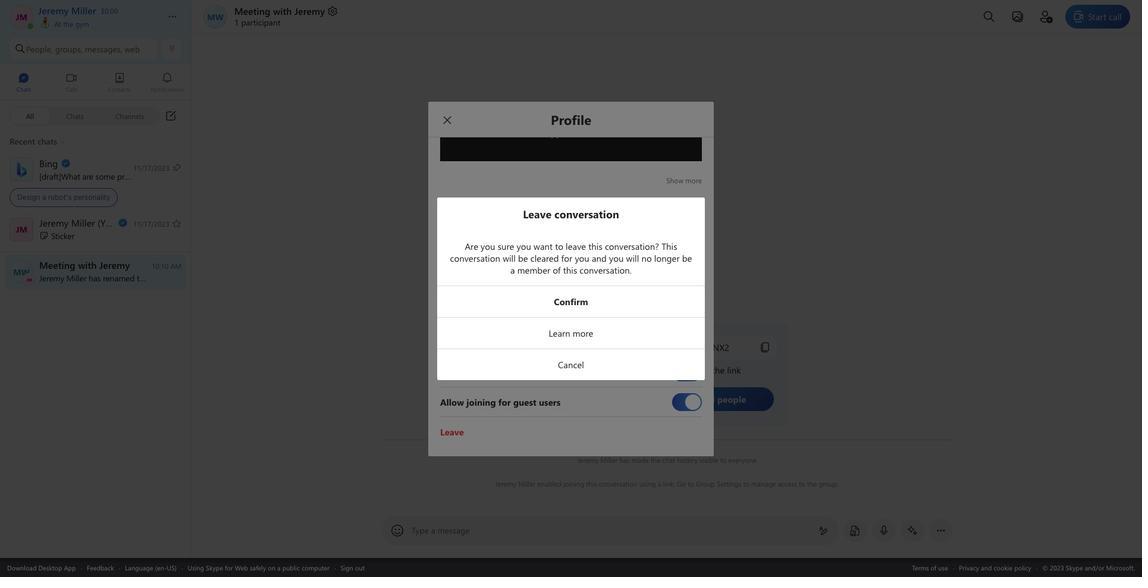 Task type: describe. For each thing, give the bounding box(es) containing it.
made
[[632, 455, 649, 465]]

settings
[[717, 479, 741, 489]]

meeting with jeremy button
[[234, 5, 339, 17]]

people, groups, messages, web button
[[10, 38, 158, 60]]

message
[[438, 525, 470, 536]]

and
[[981, 563, 992, 572]]

at
[[54, 19, 61, 29]]

enabled
[[537, 479, 562, 489]]

terms of use
[[912, 563, 948, 572]]

safely
[[250, 563, 266, 572]]

us)
[[167, 563, 177, 572]]

download
[[7, 563, 37, 572]]

Allow joining for guest users checkbox
[[672, 389, 702, 416]]

2 vertical spatial the
[[807, 479, 817, 489]]

app
[[64, 563, 76, 572]]

a right on in the left of the page
[[277, 563, 281, 572]]

on
[[268, 563, 276, 572]]

conversation
[[599, 479, 638, 489]]

type
[[412, 525, 429, 536]]

sign out
[[341, 563, 365, 572]]

using
[[639, 479, 656, 489]]

terms
[[912, 563, 929, 572]]

jeremy for jeremy miller has made the chat history visible to everyone
[[577, 455, 599, 465]]

miller for has made the chat history visible to everyone
[[601, 455, 618, 465]]

joining
[[564, 479, 584, 489]]

people, groups, messages, web
[[26, 43, 140, 54]]

personality
[[74, 193, 110, 202]]

design a robot's personality button
[[0, 154, 191, 212]]

to right the settings
[[743, 479, 750, 489]]

privacy and cookie policy link
[[959, 563, 1032, 572]]

go
[[677, 479, 686, 489]]

visible
[[700, 455, 719, 465]]

chat
[[662, 455, 675, 465]]

0 vertical spatial jeremy
[[294, 5, 325, 17]]

type a message
[[412, 525, 470, 536]]

group settings heading
[[440, 193, 500, 209]]

sign out link
[[341, 563, 365, 572]]

using skype for web safely on a public computer
[[188, 563, 330, 572]]

language
[[125, 563, 153, 572]]

design a robot's personality
[[17, 193, 110, 202]]

a inside button
[[42, 193, 46, 202]]

web
[[235, 563, 248, 572]]

to right go
[[688, 479, 694, 489]]

to right access
[[799, 479, 805, 489]]

at the gym button
[[38, 17, 156, 29]]

privacy and cookie policy
[[959, 563, 1032, 572]]

of
[[931, 563, 937, 572]]

robot's
[[48, 193, 72, 202]]



Task type: vqa. For each thing, say whether or not it's contained in the screenshot.
(you) related to Favorites group
no



Task type: locate. For each thing, give the bounding box(es) containing it.
Smart notifications, Quotes and @mentions only checkbox
[[672, 270, 702, 297]]

Type a message text field
[[412, 525, 809, 537]]

a right type
[[431, 525, 435, 536]]

the left group.
[[807, 479, 817, 489]]

using
[[188, 563, 204, 572]]

cookie
[[994, 563, 1013, 572]]

channels
[[116, 111, 144, 120]]

policy
[[1015, 563, 1032, 572]]

miller left the has
[[601, 455, 618, 465]]

all
[[26, 111, 34, 120]]

people,
[[26, 43, 53, 54]]

0 horizontal spatial miller
[[518, 479, 535, 489]]

1 horizontal spatial jeremy
[[495, 479, 517, 489]]

language (en-us) link
[[125, 563, 177, 572]]

group.
[[819, 479, 839, 489]]

download desktop app
[[7, 563, 76, 572]]

everyone
[[729, 455, 757, 465]]

skype
[[206, 563, 223, 572]]

miller for enabled joining this conversation using a link. go to group settings to manage access to the group.
[[518, 479, 535, 489]]

download desktop app link
[[7, 563, 76, 572]]

use
[[939, 563, 948, 572]]

groups,
[[55, 43, 83, 54]]

miller left enabled
[[518, 479, 535, 489]]

meeting with jeremy
[[234, 5, 325, 17]]

2 horizontal spatial jeremy
[[577, 455, 599, 465]]

for
[[225, 563, 233, 572]]

0 horizontal spatial jeremy
[[294, 5, 325, 17]]

jeremy right with
[[294, 5, 325, 17]]

has
[[620, 455, 630, 465]]

feedback link
[[87, 563, 114, 572]]

language (en-us)
[[125, 563, 177, 572]]

the right at
[[63, 19, 73, 29]]

feedback
[[87, 563, 114, 572]]

jeremy up this
[[577, 455, 599, 465]]

public
[[282, 563, 300, 572]]

desktop
[[38, 563, 62, 572]]

sticker button
[[0, 213, 191, 248]]

terms of use link
[[912, 563, 948, 572]]

design
[[17, 193, 40, 202]]

history
[[677, 455, 698, 465]]

gym
[[75, 19, 89, 29]]

at the gym
[[52, 19, 89, 29]]

miller
[[601, 455, 618, 465], [518, 479, 535, 489]]

out
[[355, 563, 365, 572]]

jeremy for jeremy miller enabled joining this conversation using a link. go to group settings to manage access to the group.
[[495, 479, 517, 489]]

the inside button
[[63, 19, 73, 29]]

group
[[696, 479, 715, 489]]

1 horizontal spatial the
[[651, 455, 661, 465]]

(en-
[[155, 563, 167, 572]]

messages,
[[85, 43, 122, 54]]

1 horizontal spatial miller
[[601, 455, 618, 465]]

jeremy left enabled
[[495, 479, 517, 489]]

access
[[778, 479, 797, 489]]

the
[[63, 19, 73, 29], [651, 455, 661, 465], [807, 479, 817, 489]]

Chat history checkbox
[[672, 329, 702, 356]]

to
[[720, 455, 727, 465], [688, 479, 694, 489], [743, 479, 750, 489], [799, 479, 805, 489]]

1 vertical spatial jeremy
[[577, 455, 599, 465]]

a
[[42, 193, 46, 202], [658, 479, 661, 489], [431, 525, 435, 536], [277, 563, 281, 572]]

the left chat
[[651, 455, 661, 465]]

sticker
[[51, 230, 74, 241]]

manage
[[751, 479, 776, 489]]

to right visible
[[720, 455, 727, 465]]

0 vertical spatial the
[[63, 19, 73, 29]]

2 horizontal spatial the
[[807, 479, 817, 489]]

jeremy
[[294, 5, 325, 17], [577, 455, 599, 465], [495, 479, 517, 489]]

web
[[125, 43, 140, 54]]

Add to favorites checkbox
[[672, 299, 702, 327]]

link.
[[663, 479, 675, 489]]

using skype for web safely on a public computer link
[[188, 563, 330, 572]]

computer
[[302, 563, 330, 572]]

meeting
[[234, 5, 271, 17]]

0 horizontal spatial the
[[63, 19, 73, 29]]

with
[[273, 5, 292, 17]]

today heading
[[381, 426, 953, 447]]

jeremy miller enabled joining this conversation using a link. go to group settings to manage access to the group.
[[495, 479, 839, 489]]

sign
[[341, 563, 353, 572]]

0 vertical spatial miller
[[601, 455, 618, 465]]

privacy
[[959, 563, 979, 572]]

tab list
[[0, 67, 191, 100]]

a right design
[[42, 193, 46, 202]]

2 vertical spatial jeremy
[[495, 479, 517, 489]]

Share group via link checkbox
[[672, 359, 702, 386]]

chats
[[66, 111, 84, 120]]

a left link.
[[658, 479, 661, 489]]

this
[[586, 479, 597, 489]]

jeremy miller has made the chat history visible to everyone
[[577, 455, 757, 465]]

1 vertical spatial miller
[[518, 479, 535, 489]]

Notifications checkbox
[[672, 240, 702, 267]]

1 vertical spatial the
[[651, 455, 661, 465]]



